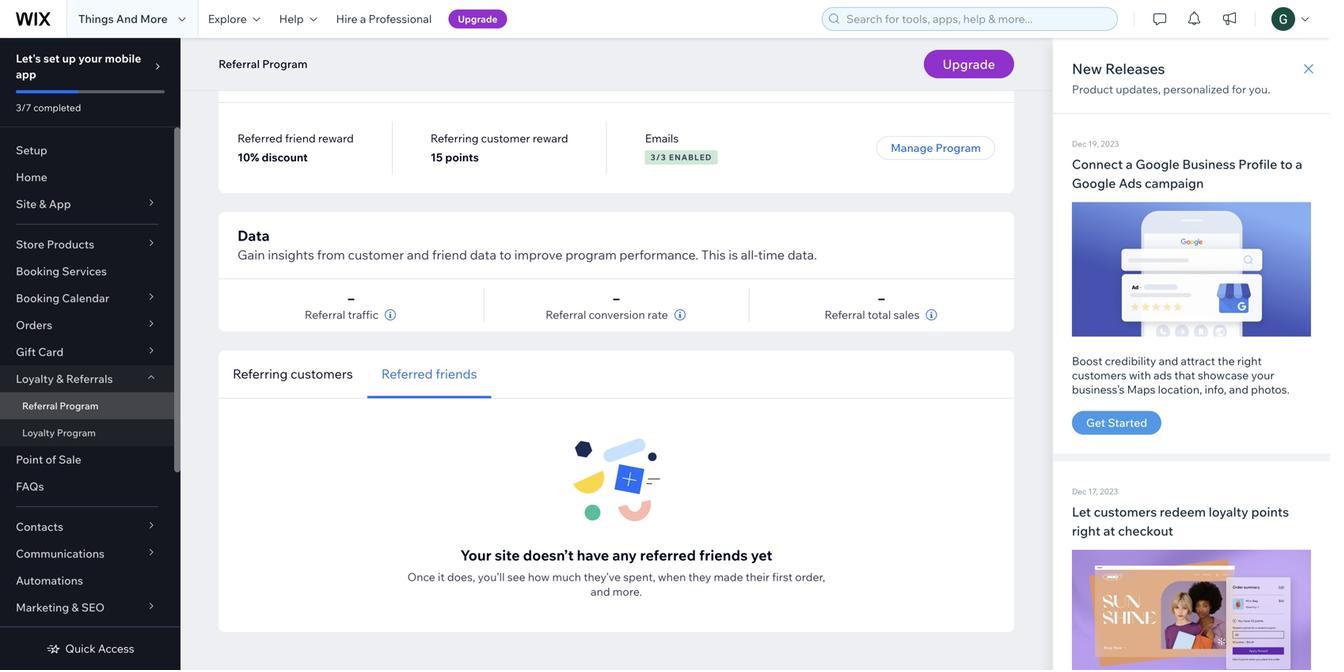 Task type: locate. For each thing, give the bounding box(es) containing it.
referral program inside button
[[219, 57, 308, 71]]

1 horizontal spatial referring
[[431, 131, 479, 145]]

loyalty inside dropdown button
[[16, 372, 54, 386]]

0 vertical spatial your
[[277, 69, 309, 87]]

referral up loyalty program
[[22, 400, 57, 412]]

campaign
[[1145, 175, 1204, 191]]

upgrade down search for tools, apps, help & more... field
[[943, 56, 995, 72]]

0 vertical spatial points
[[445, 150, 479, 164]]

point of sale
[[16, 453, 81, 467]]

customers down referral traffic at the left top of the page
[[291, 366, 353, 382]]

1 horizontal spatial friend
[[432, 247, 467, 263]]

1 booking from the top
[[16, 264, 60, 278]]

quick access
[[65, 642, 134, 656]]

2 reward from the left
[[533, 131, 568, 145]]

upgrade button down search for tools, apps, help & more... field
[[924, 50, 1014, 78]]

0 vertical spatial &
[[39, 197, 46, 211]]

& inside loyalty & referrals dropdown button
[[56, 372, 64, 386]]

1 vertical spatial friend
[[432, 247, 467, 263]]

releases
[[1105, 60, 1165, 78]]

your inside your site doesn't have any referred friends yet once it does, you'll see how much they've spent, when they made their first order, and more.
[[460, 547, 492, 564]]

referral left the conversion
[[546, 308, 586, 322]]

program right manage on the top right of page
[[936, 141, 981, 155]]

0 horizontal spatial your
[[277, 69, 309, 87]]

upgrade right professional
[[458, 13, 498, 25]]

reward inside referred friend reward 10% discount
[[318, 131, 354, 145]]

referred friends
[[381, 366, 477, 382]]

0 horizontal spatial &
[[39, 197, 46, 211]]

a right the hire
[[360, 12, 366, 26]]

and left data
[[407, 247, 429, 263]]

hire a professional link
[[327, 0, 441, 38]]

– up 'total'
[[878, 291, 885, 306]]

booking calendar
[[16, 291, 109, 305]]

point
[[16, 453, 43, 467]]

upgrade button
[[448, 10, 507, 29], [924, 50, 1014, 78]]

–
[[348, 291, 354, 306], [613, 291, 620, 306], [878, 291, 885, 306]]

booking inside popup button
[[16, 291, 60, 305]]

& right site
[[39, 197, 46, 211]]

referring inside button
[[233, 366, 288, 382]]

0 vertical spatial referring
[[431, 131, 479, 145]]

friends inside your site doesn't have any referred friends yet once it does, you'll see how much they've spent, when they made their first order, and more.
[[699, 547, 748, 564]]

2 – from the left
[[613, 291, 620, 306]]

program for manage program button
[[936, 141, 981, 155]]

0 vertical spatial referral program
[[219, 57, 308, 71]]

app
[[16, 67, 36, 81]]

made
[[714, 570, 743, 584]]

0 horizontal spatial right
[[1072, 523, 1101, 539]]

& for marketing
[[72, 601, 79, 615]]

1 horizontal spatial to
[[1280, 156, 1293, 172]]

more
[[140, 12, 168, 26]]

1 vertical spatial referring
[[233, 366, 288, 382]]

tab list containing referring customers
[[219, 350, 734, 399]]

1 horizontal spatial friends
[[699, 547, 748, 564]]

reward for referring customer reward
[[533, 131, 568, 145]]

dec inside dec 17, 2023 let customers redeem loyalty points right at checkout
[[1072, 487, 1087, 497]]

1 vertical spatial to
[[499, 247, 511, 263]]

– up referral traffic at the left top of the page
[[348, 291, 354, 306]]

a up 'ads'
[[1126, 156, 1133, 172]]

updates,
[[1116, 82, 1161, 96]]

2 horizontal spatial –
[[878, 291, 885, 306]]

0 vertical spatial dec
[[1072, 139, 1087, 149]]

0 horizontal spatial customer
[[348, 247, 404, 263]]

referred inside referred friend reward 10% discount
[[238, 131, 282, 145]]

data
[[238, 227, 270, 245]]

to right data
[[499, 247, 511, 263]]

referral down "explore"
[[219, 57, 260, 71]]

2 booking from the top
[[16, 291, 60, 305]]

0 horizontal spatial referred
[[238, 131, 282, 145]]

upgrade
[[458, 13, 498, 25], [943, 56, 995, 72]]

loyalty for loyalty program
[[22, 427, 55, 439]]

1 vertical spatial loyalty
[[22, 427, 55, 439]]

any
[[612, 547, 637, 564]]

your
[[78, 51, 102, 65], [1251, 369, 1274, 382]]

referring for referring customer reward 15 points
[[431, 131, 479, 145]]

to inside dec 19, 2023 connect a google business profile to a google ads campaign
[[1280, 156, 1293, 172]]

location,
[[1158, 383, 1202, 397]]

booking
[[16, 264, 60, 278], [16, 291, 60, 305]]

1 vertical spatial customer
[[348, 247, 404, 263]]

faqs
[[16, 480, 44, 494]]

& down card
[[56, 372, 64, 386]]

friend
[[285, 131, 316, 145], [432, 247, 467, 263]]

0 horizontal spatial upgrade button
[[448, 10, 507, 29]]

right inside dec 17, 2023 let customers redeem loyalty points right at checkout
[[1072, 523, 1101, 539]]

to for dec
[[1280, 156, 1293, 172]]

once
[[407, 570, 435, 584]]

1 horizontal spatial referred
[[381, 366, 433, 382]]

site & app button
[[0, 191, 174, 218]]

2023 inside dec 17, 2023 let customers redeem loyalty points right at checkout
[[1100, 487, 1118, 497]]

home link
[[0, 164, 174, 191]]

contacts
[[16, 520, 63, 534]]

hire a professional
[[336, 12, 432, 26]]

product updates, personalized for you.
[[1072, 82, 1270, 96]]

0 horizontal spatial friends
[[436, 366, 477, 382]]

and down they've
[[591, 585, 610, 599]]

enabled
[[669, 152, 712, 162]]

0 horizontal spatial to
[[499, 247, 511, 263]]

0 vertical spatial to
[[1280, 156, 1293, 172]]

2 dec from the top
[[1072, 487, 1087, 497]]

2 3 from the left
[[661, 152, 666, 162]]

1 horizontal spatial –
[[613, 291, 620, 306]]

right
[[1237, 354, 1262, 368], [1072, 523, 1101, 539]]

checkout
[[1118, 523, 1173, 539]]

1 horizontal spatial &
[[56, 372, 64, 386]]

a right profile
[[1295, 156, 1302, 172]]

&
[[39, 197, 46, 211], [56, 372, 64, 386], [72, 601, 79, 615]]

info,
[[1205, 383, 1227, 397]]

it
[[438, 570, 445, 584]]

0 horizontal spatial reward
[[318, 131, 354, 145]]

1 horizontal spatial your
[[1251, 369, 1274, 382]]

loyalty down gift card
[[16, 372, 54, 386]]

0 vertical spatial friend
[[285, 131, 316, 145]]

your up the does,
[[460, 547, 492, 564]]

points
[[445, 150, 479, 164], [1251, 504, 1289, 520]]

sale
[[59, 453, 81, 467]]

marketing
[[16, 601, 69, 615]]

points right '15'
[[445, 150, 479, 164]]

1 dec from the top
[[1072, 139, 1087, 149]]

2 horizontal spatial &
[[72, 601, 79, 615]]

referral left traffic
[[305, 308, 345, 322]]

mobile
[[105, 51, 141, 65]]

store
[[16, 238, 44, 251]]

quick
[[65, 642, 96, 656]]

1 vertical spatial right
[[1072, 523, 1101, 539]]

0 vertical spatial upgrade
[[458, 13, 498, 25]]

communications button
[[0, 541, 174, 568]]

reward for referred friend reward
[[318, 131, 354, 145]]

how
[[528, 570, 550, 584]]

1 vertical spatial booking
[[16, 291, 60, 305]]

1 vertical spatial points
[[1251, 504, 1289, 520]]

business
[[1182, 156, 1236, 172]]

friend up discount
[[285, 131, 316, 145]]

1 vertical spatial dec
[[1072, 487, 1087, 497]]

2023 for customers
[[1100, 487, 1118, 497]]

professional
[[369, 12, 432, 26]]

contacts button
[[0, 514, 174, 541]]

emails 3 / 3 enabled
[[645, 131, 712, 162]]

& inside marketing & seo popup button
[[72, 601, 79, 615]]

0 vertical spatial loyalty
[[16, 372, 54, 386]]

they
[[688, 570, 711, 584]]

customers up at
[[1094, 504, 1157, 520]]

referring inside referring customer reward 15 points
[[431, 131, 479, 145]]

0 horizontal spatial google
[[1072, 175, 1116, 191]]

1 horizontal spatial referral program
[[219, 57, 308, 71]]

0 vertical spatial customer
[[481, 131, 530, 145]]

to for data
[[499, 247, 511, 263]]

your right refer
[[277, 69, 309, 87]]

at
[[1103, 523, 1115, 539]]

19,
[[1088, 139, 1099, 149]]

0 horizontal spatial friend
[[285, 131, 316, 145]]

referral program inside the sidebar element
[[22, 400, 98, 412]]

& for loyalty
[[56, 372, 64, 386]]

maps
[[1127, 383, 1156, 397]]

1 vertical spatial &
[[56, 372, 64, 386]]

1 reward from the left
[[318, 131, 354, 145]]

1 vertical spatial your
[[460, 547, 492, 564]]

1 horizontal spatial points
[[1251, 504, 1289, 520]]

3/7
[[16, 102, 31, 114]]

loyalty up 'point'
[[22, 427, 55, 439]]

get started
[[1086, 416, 1147, 430]]

2023 inside dec 19, 2023 connect a google business profile to a google ads campaign
[[1101, 139, 1119, 149]]

dec left 19,
[[1072, 139, 1087, 149]]

upgrade button right professional
[[448, 10, 507, 29]]

0 horizontal spatial 3
[[651, 152, 656, 162]]

referral program up loyalty program
[[22, 400, 98, 412]]

& inside site & app dropdown button
[[39, 197, 46, 211]]

dec for connect
[[1072, 139, 1087, 149]]

up
[[62, 51, 76, 65]]

0 horizontal spatial –
[[348, 291, 354, 306]]

friends
[[436, 366, 477, 382], [699, 547, 748, 564]]

3 – from the left
[[878, 291, 885, 306]]

attract
[[1181, 354, 1215, 368]]

from
[[317, 247, 345, 263]]

personalized
[[1163, 82, 1229, 96]]

0 vertical spatial your
[[78, 51, 102, 65]]

your right up
[[78, 51, 102, 65]]

& left seo
[[72, 601, 79, 615]]

friend left data
[[432, 247, 467, 263]]

communications
[[16, 547, 105, 561]]

0 vertical spatial upgrade button
[[448, 10, 507, 29]]

and up ads
[[1159, 354, 1178, 368]]

– up the conversion
[[613, 291, 620, 306]]

1 horizontal spatial upgrade button
[[924, 50, 1014, 78]]

things and more
[[78, 12, 168, 26]]

discount
[[262, 150, 308, 164]]

0 horizontal spatial points
[[445, 150, 479, 164]]

1 – from the left
[[348, 291, 354, 306]]

0 vertical spatial booking
[[16, 264, 60, 278]]

1 vertical spatial 2023
[[1100, 487, 1118, 497]]

google down connect
[[1072, 175, 1116, 191]]

0 horizontal spatial a
[[360, 12, 366, 26]]

referral program
[[219, 57, 308, 71], [22, 400, 98, 412]]

booking up orders at the top of the page
[[16, 291, 60, 305]]

and down showcase
[[1229, 383, 1249, 397]]

for
[[1232, 82, 1246, 96]]

google
[[1136, 156, 1179, 172], [1072, 175, 1116, 191]]

of
[[45, 453, 56, 467]]

you.
[[1249, 82, 1270, 96]]

/
[[656, 152, 661, 162]]

customers up business's
[[1072, 369, 1127, 382]]

your up photos.
[[1251, 369, 1274, 382]]

google up 'campaign'
[[1136, 156, 1179, 172]]

1 vertical spatial friends
[[699, 547, 748, 564]]

0 vertical spatial referred
[[238, 131, 282, 145]]

0 horizontal spatial your
[[78, 51, 102, 65]]

0 horizontal spatial referring
[[233, 366, 288, 382]]

0 vertical spatial right
[[1237, 354, 1262, 368]]

and inside your site doesn't have any referred friends yet once it does, you'll see how much they've spent, when they made their first order, and more.
[[591, 585, 610, 599]]

total
[[868, 308, 891, 322]]

1 horizontal spatial your
[[460, 547, 492, 564]]

dec inside dec 19, 2023 connect a google business profile to a google ads campaign
[[1072, 139, 1087, 149]]

dec left 17,
[[1072, 487, 1087, 497]]

manage program
[[891, 141, 981, 155]]

& for site
[[39, 197, 46, 211]]

referral traffic
[[305, 308, 379, 322]]

app
[[49, 197, 71, 211]]

referred inside button
[[381, 366, 433, 382]]

friends inside button
[[436, 366, 477, 382]]

referring
[[431, 131, 479, 145], [233, 366, 288, 382]]

2023 right 19,
[[1101, 139, 1119, 149]]

program for 'referral program' link
[[60, 400, 98, 412]]

3
[[651, 152, 656, 162], [661, 152, 666, 162]]

booking for booking calendar
[[16, 291, 60, 305]]

program for loyalty program link
[[57, 427, 96, 439]]

program up loyalty program link
[[60, 400, 98, 412]]

1 vertical spatial your
[[1251, 369, 1274, 382]]

to right profile
[[1280, 156, 1293, 172]]

rate
[[648, 308, 668, 322]]

0 vertical spatial google
[[1136, 156, 1179, 172]]

referral program link
[[0, 393, 174, 420]]

reward inside referring customer reward 15 points
[[533, 131, 568, 145]]

2 vertical spatial &
[[72, 601, 79, 615]]

0 vertical spatial friends
[[436, 366, 477, 382]]

data.
[[788, 247, 817, 263]]

1 horizontal spatial right
[[1237, 354, 1262, 368]]

points right loyalty
[[1251, 504, 1289, 520]]

loyalty for loyalty & referrals
[[16, 372, 54, 386]]

referral
[[219, 57, 260, 71], [305, 308, 345, 322], [546, 308, 586, 322], [825, 308, 865, 322], [22, 400, 57, 412]]

booking for booking services
[[16, 264, 60, 278]]

2023 right 17,
[[1100, 487, 1118, 497]]

2 horizontal spatial a
[[1295, 156, 1302, 172]]

customer inside data gain insights from customer and friend data to improve program performance. this is all-time data.
[[348, 247, 404, 263]]

tab list
[[219, 350, 734, 399]]

right right the at the bottom
[[1237, 354, 1262, 368]]

when
[[658, 570, 686, 584]]

1 vertical spatial referral program
[[22, 400, 98, 412]]

– for conversion
[[613, 291, 620, 306]]

products
[[47, 238, 94, 251]]

0 horizontal spatial referral program
[[22, 400, 98, 412]]

to inside data gain insights from customer and friend data to improve program performance. this is all-time data.
[[499, 247, 511, 263]]

site
[[495, 547, 520, 564]]

1 vertical spatial upgrade
[[943, 56, 995, 72]]

program up sale
[[57, 427, 96, 439]]

1 horizontal spatial 3
[[661, 152, 666, 162]]

program down help in the top of the page
[[262, 57, 308, 71]]

referral program down help in the top of the page
[[219, 57, 308, 71]]

1 vertical spatial google
[[1072, 175, 1116, 191]]

booking down store
[[16, 264, 60, 278]]

referring for referring customers
[[233, 366, 288, 382]]

1 vertical spatial referred
[[381, 366, 433, 382]]

1 horizontal spatial reward
[[533, 131, 568, 145]]

boost
[[1072, 354, 1102, 368]]

right down let
[[1072, 523, 1101, 539]]

referral program for 'referral program' link
[[22, 400, 98, 412]]

0 vertical spatial 2023
[[1101, 139, 1119, 149]]

1 vertical spatial upgrade button
[[924, 50, 1014, 78]]

1 horizontal spatial customer
[[481, 131, 530, 145]]



Task type: vqa. For each thing, say whether or not it's contained in the screenshot.
Referral Program to the bottom
yes



Task type: describe. For each thing, give the bounding box(es) containing it.
set
[[43, 51, 60, 65]]

seo
[[81, 601, 105, 615]]

boost credibility and attract the right customers with ads that showcase your business's maps location, info, and photos.
[[1072, 354, 1290, 397]]

17,
[[1088, 487, 1098, 497]]

program
[[565, 247, 617, 263]]

0 horizontal spatial upgrade
[[458, 13, 498, 25]]

insights
[[268, 247, 314, 263]]

2023 for a
[[1101, 139, 1119, 149]]

site & app
[[16, 197, 71, 211]]

gain
[[238, 247, 265, 263]]

referred friends button
[[367, 350, 491, 399]]

referred for referred friend reward 10% discount
[[238, 131, 282, 145]]

refer
[[238, 69, 274, 87]]

1 horizontal spatial upgrade
[[943, 56, 995, 72]]

traffic
[[348, 308, 379, 322]]

dec for let
[[1072, 487, 1087, 497]]

referral total sales
[[825, 308, 920, 322]]

gift card
[[16, 345, 63, 359]]

and inside data gain insights from customer and friend data to improve program performance. this is all-time data.
[[407, 247, 429, 263]]

new releases
[[1072, 60, 1165, 78]]

customer inside referring customer reward 15 points
[[481, 131, 530, 145]]

setup
[[16, 143, 47, 157]]

get
[[1086, 416, 1105, 430]]

referring customers
[[233, 366, 353, 382]]

manage program button
[[877, 136, 995, 160]]

loyalty program
[[22, 427, 96, 439]]

your inside let's set up your mobile app
[[78, 51, 102, 65]]

automations
[[16, 574, 83, 588]]

friend inside referred friend reward 10% discount
[[285, 131, 316, 145]]

see
[[507, 570, 525, 584]]

your site doesn't have any referred friends yet once it does, you'll see how much they've spent, when they made their first order, and more.
[[407, 547, 825, 599]]

card
[[38, 345, 63, 359]]

referral program for referral program button at the top left of page
[[219, 57, 308, 71]]

10%
[[238, 150, 259, 164]]

is
[[729, 247, 738, 263]]

– for traffic
[[348, 291, 354, 306]]

customers inside referring customers button
[[291, 366, 353, 382]]

gift
[[16, 345, 36, 359]]

product
[[1072, 82, 1113, 96]]

profile
[[1238, 156, 1277, 172]]

order,
[[795, 570, 825, 584]]

quick access button
[[46, 642, 134, 656]]

orders
[[16, 318, 52, 332]]

business's
[[1072, 383, 1125, 397]]

get started link
[[1072, 411, 1162, 435]]

setup link
[[0, 137, 174, 164]]

data gain insights from customer and friend data to improve program performance. this is all-time data.
[[238, 227, 817, 263]]

that
[[1174, 369, 1195, 382]]

let's set up your mobile app
[[16, 51, 141, 81]]

sidebar element
[[0, 38, 181, 671]]

they've
[[584, 570, 621, 584]]

automations link
[[0, 568, 174, 595]]

marketing & seo
[[16, 601, 105, 615]]

right inside boost credibility and attract the right customers with ads that showcase your business's maps location, info, and photos.
[[1237, 354, 1262, 368]]

does,
[[447, 570, 475, 584]]

emails
[[645, 131, 679, 145]]

store products
[[16, 238, 94, 251]]

more.
[[613, 585, 642, 599]]

faqs link
[[0, 473, 174, 500]]

referral left 'total'
[[825, 308, 865, 322]]

conversion
[[589, 308, 645, 322]]

hire
[[336, 12, 358, 26]]

performance.
[[619, 247, 698, 263]]

new
[[1072, 60, 1102, 78]]

help
[[279, 12, 304, 26]]

points inside dec 17, 2023 let customers redeem loyalty points right at checkout
[[1251, 504, 1289, 520]]

with
[[1129, 369, 1151, 382]]

have
[[577, 547, 609, 564]]

access
[[98, 642, 134, 656]]

1 horizontal spatial google
[[1136, 156, 1179, 172]]

program for referral program button at the top left of page
[[262, 57, 308, 71]]

– for total
[[878, 291, 885, 306]]

redeem
[[1160, 504, 1206, 520]]

credibility
[[1105, 354, 1156, 368]]

spent,
[[623, 570, 655, 584]]

referred for referred friends
[[381, 366, 433, 382]]

yet
[[751, 547, 772, 564]]

let's
[[16, 51, 41, 65]]

improve
[[514, 247, 563, 263]]

referred
[[640, 547, 696, 564]]

marketing & seo button
[[0, 595, 174, 621]]

services
[[62, 264, 107, 278]]

booking services
[[16, 264, 107, 278]]

referral inside button
[[219, 57, 260, 71]]

friend inside data gain insights from customer and friend data to improve program performance. this is all-time data.
[[432, 247, 467, 263]]

time
[[758, 247, 785, 263]]

started
[[1108, 416, 1147, 430]]

referred friend reward 10% discount
[[238, 131, 354, 164]]

points inside referring customer reward 15 points
[[445, 150, 479, 164]]

photos.
[[1251, 383, 1290, 397]]

booking services link
[[0, 258, 174, 285]]

orders button
[[0, 312, 174, 339]]

data
[[470, 247, 496, 263]]

loyalty
[[1209, 504, 1248, 520]]

referrals
[[66, 372, 113, 386]]

customers inside dec 17, 2023 let customers redeem loyalty points right at checkout
[[1094, 504, 1157, 520]]

customers inside boost credibility and attract the right customers with ads that showcase your business's maps location, info, and photos.
[[1072, 369, 1127, 382]]

their
[[746, 570, 770, 584]]

first
[[772, 570, 793, 584]]

1 3 from the left
[[651, 152, 656, 162]]

1 horizontal spatial a
[[1126, 156, 1133, 172]]

the
[[1218, 354, 1235, 368]]

your inside boost credibility and attract the right customers with ads that showcase your business's maps location, info, and photos.
[[1251, 369, 1274, 382]]

referral inside the sidebar element
[[22, 400, 57, 412]]

referral conversion rate
[[546, 308, 668, 322]]

much
[[552, 570, 581, 584]]

Search for tools, apps, help & more... field
[[842, 8, 1112, 30]]

doesn't
[[523, 547, 574, 564]]



